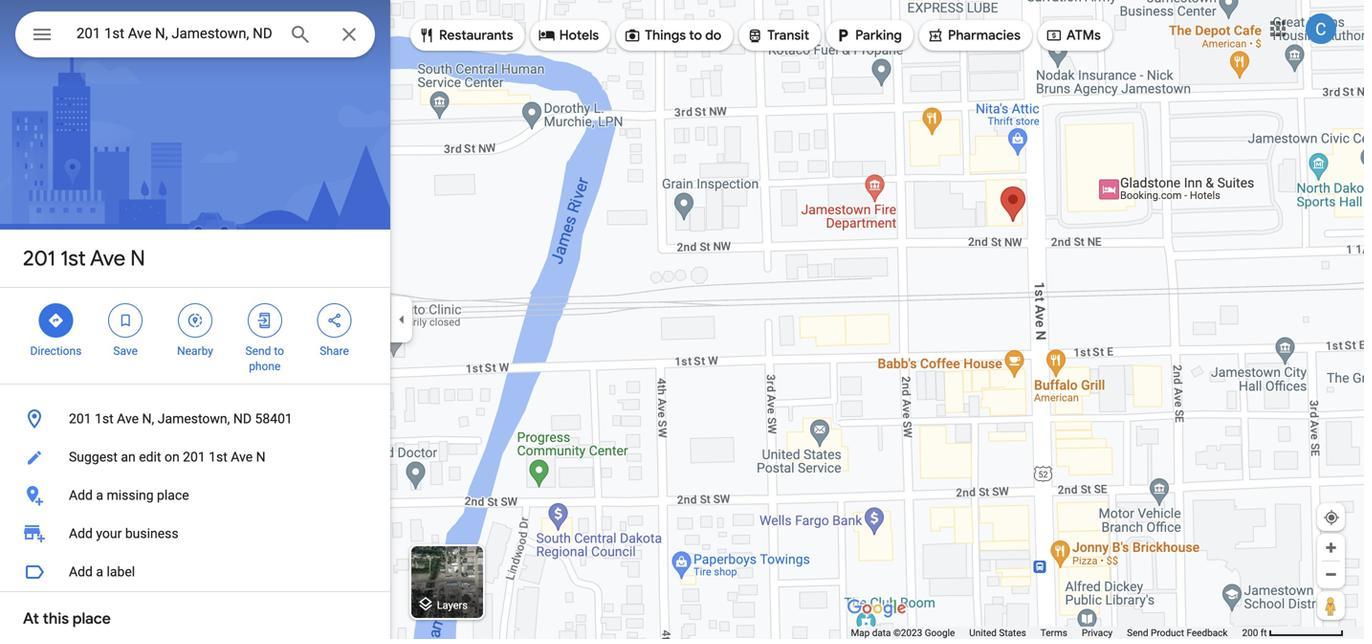 Task type: vqa. For each thing, say whether or not it's contained in the screenshot.
201
yes



Task type: describe. For each thing, give the bounding box(es) containing it.
58401
[[255, 411, 293, 427]]

 hotels
[[539, 25, 599, 46]]

collapse side panel image
[[391, 309, 413, 330]]

map data ©2023 google
[[851, 627, 956, 639]]

hotels
[[560, 27, 599, 44]]

terms button
[[1041, 627, 1068, 639]]

privacy
[[1082, 627, 1113, 639]]

actions for 201 1st ave n region
[[0, 288, 391, 384]]

privacy button
[[1082, 627, 1113, 639]]

1st for 201 1st ave n
[[60, 245, 86, 272]]

united states
[[970, 627, 1027, 639]]

201 for 201 1st ave n, jamestown, nd 58401
[[69, 411, 91, 427]]

zoom in image
[[1325, 541, 1339, 555]]

add a label button
[[0, 553, 391, 592]]

 transit
[[747, 25, 810, 46]]


[[624, 25, 641, 46]]


[[31, 21, 54, 48]]

none field inside 201 1st ave n, jamestown, nd 58401 field
[[77, 22, 274, 45]]

200
[[1243, 627, 1259, 639]]

ave for n,
[[117, 411, 139, 427]]

201 inside button
[[183, 449, 206, 465]]

a for label
[[96, 564, 103, 580]]

send for send to phone
[[246, 345, 271, 358]]

pharmacies
[[948, 27, 1021, 44]]

place inside "button"
[[157, 488, 189, 503]]


[[47, 310, 65, 331]]

add your business link
[[0, 515, 391, 553]]

suggest an edit on 201 1st ave n
[[69, 449, 266, 465]]

map
[[851, 627, 870, 639]]

jamestown,
[[158, 411, 230, 427]]

states
[[1000, 627, 1027, 639]]

201 1st ave n main content
[[0, 0, 391, 639]]

add a missing place button
[[0, 477, 391, 515]]

parking
[[856, 27, 903, 44]]

google
[[925, 627, 956, 639]]

feedback
[[1187, 627, 1228, 639]]

transit
[[768, 27, 810, 44]]

add for add your business
[[69, 526, 93, 542]]

label
[[107, 564, 135, 580]]

data
[[873, 627, 892, 639]]


[[326, 310, 343, 331]]

ave for n
[[90, 245, 126, 272]]

layers
[[437, 599, 468, 611]]

to inside  things to do
[[689, 27, 703, 44]]

0 horizontal spatial n
[[130, 245, 145, 272]]

201 1st ave n, jamestown, nd 58401
[[69, 411, 293, 427]]

n inside button
[[256, 449, 266, 465]]

add a missing place
[[69, 488, 189, 503]]


[[418, 25, 435, 46]]

 atms
[[1046, 25, 1102, 46]]

suggest an edit on 201 1st ave n button
[[0, 438, 391, 477]]

this
[[43, 609, 69, 629]]


[[927, 25, 945, 46]]

terms
[[1041, 627, 1068, 639]]


[[117, 310, 134, 331]]

add for add a label
[[69, 564, 93, 580]]

1st inside button
[[209, 449, 228, 465]]



Task type: locate. For each thing, give the bounding box(es) containing it.
united states button
[[970, 627, 1027, 639]]

1 horizontal spatial n
[[256, 449, 266, 465]]

 search field
[[15, 11, 375, 61]]

 parking
[[835, 25, 903, 46]]

0 vertical spatial add
[[69, 488, 93, 503]]

201
[[23, 245, 55, 272], [69, 411, 91, 427], [183, 449, 206, 465]]

footer
[[851, 627, 1243, 639]]

 pharmacies
[[927, 25, 1021, 46]]

1 add from the top
[[69, 488, 93, 503]]

add for add a missing place
[[69, 488, 93, 503]]

add left label
[[69, 564, 93, 580]]

save
[[113, 345, 138, 358]]

to
[[689, 27, 703, 44], [274, 345, 284, 358]]

1st
[[60, 245, 86, 272], [95, 411, 114, 427], [209, 449, 228, 465]]

nd
[[233, 411, 252, 427]]

a left label
[[96, 564, 103, 580]]

send inside send to phone
[[246, 345, 271, 358]]

show street view coverage image
[[1318, 592, 1346, 620]]

0 vertical spatial to
[[689, 27, 703, 44]]

0 horizontal spatial place
[[73, 609, 111, 629]]

atms
[[1067, 27, 1102, 44]]

send product feedback button
[[1128, 627, 1228, 639]]

share
[[320, 345, 349, 358]]

201 right 'on'
[[183, 449, 206, 465]]


[[1046, 25, 1063, 46]]

missing
[[107, 488, 154, 503]]

add a label
[[69, 564, 135, 580]]

0 vertical spatial a
[[96, 488, 103, 503]]

edit
[[139, 449, 161, 465]]

at this place
[[23, 609, 111, 629]]

2 a from the top
[[96, 564, 103, 580]]

2 horizontal spatial 1st
[[209, 449, 228, 465]]

2 vertical spatial add
[[69, 564, 93, 580]]

a inside add a label button
[[96, 564, 103, 580]]

ave inside button
[[117, 411, 139, 427]]

2 vertical spatial 201
[[183, 449, 206, 465]]


[[187, 310, 204, 331]]

0 vertical spatial n
[[130, 245, 145, 272]]

1 horizontal spatial 1st
[[95, 411, 114, 427]]

ft
[[1261, 627, 1268, 639]]

send product feedback
[[1128, 627, 1228, 639]]

add inside button
[[69, 564, 93, 580]]

google account: cat marinescu  
(ecaterina.marinescu@adept.ai) image
[[1306, 14, 1337, 44]]

0 vertical spatial 201
[[23, 245, 55, 272]]

0 vertical spatial send
[[246, 345, 271, 358]]

add left your
[[69, 526, 93, 542]]

1 horizontal spatial place
[[157, 488, 189, 503]]

ave up 
[[90, 245, 126, 272]]

send
[[246, 345, 271, 358], [1128, 627, 1149, 639]]

united
[[970, 627, 997, 639]]

send inside the send product feedback button
[[1128, 627, 1149, 639]]

send left product
[[1128, 627, 1149, 639]]

send to phone
[[246, 345, 284, 373]]

ave left n,
[[117, 411, 139, 427]]

1 vertical spatial send
[[1128, 627, 1149, 639]]

1 vertical spatial ave
[[117, 411, 139, 427]]

a
[[96, 488, 103, 503], [96, 564, 103, 580]]

201 up suggest
[[69, 411, 91, 427]]

1st up the 
[[60, 245, 86, 272]]

an
[[121, 449, 136, 465]]

201 1st Ave N, Jamestown, ND 58401 field
[[15, 11, 375, 57]]

send for send product feedback
[[1128, 627, 1149, 639]]

1st inside button
[[95, 411, 114, 427]]

ave
[[90, 245, 126, 272], [117, 411, 139, 427], [231, 449, 253, 465]]

1 horizontal spatial 201
[[69, 411, 91, 427]]

1 vertical spatial a
[[96, 564, 103, 580]]

n down 58401
[[256, 449, 266, 465]]

directions
[[30, 345, 82, 358]]

©2023
[[894, 627, 923, 639]]

ave inside button
[[231, 449, 253, 465]]

add your business
[[69, 526, 179, 542]]

ave down nd
[[231, 449, 253, 465]]

2 add from the top
[[69, 526, 93, 542]]

show your location image
[[1324, 509, 1341, 526]]

n up 
[[130, 245, 145, 272]]

footer inside google maps element
[[851, 627, 1243, 639]]

suggest
[[69, 449, 118, 465]]

1 vertical spatial 1st
[[95, 411, 114, 427]]

add down suggest
[[69, 488, 93, 503]]

201 inside button
[[69, 411, 91, 427]]

 things to do
[[624, 25, 722, 46]]

201 1st ave n, jamestown, nd 58401 button
[[0, 400, 391, 438]]

place
[[157, 488, 189, 503], [73, 609, 111, 629]]


[[256, 310, 274, 331]]

1st up suggest
[[95, 411, 114, 427]]

0 horizontal spatial 201
[[23, 245, 55, 272]]

200 ft button
[[1243, 627, 1345, 639]]

n
[[130, 245, 145, 272], [256, 449, 266, 465]]

your
[[96, 526, 122, 542]]

phone
[[249, 360, 281, 373]]

1 vertical spatial add
[[69, 526, 93, 542]]

a for missing
[[96, 488, 103, 503]]

a left missing
[[96, 488, 103, 503]]

0 vertical spatial place
[[157, 488, 189, 503]]

place down 'on'
[[157, 488, 189, 503]]

nearby
[[177, 345, 213, 358]]

footer containing map data ©2023 google
[[851, 627, 1243, 639]]

1 horizontal spatial to
[[689, 27, 703, 44]]

 restaurants
[[418, 25, 514, 46]]

0 horizontal spatial send
[[246, 345, 271, 358]]

n,
[[142, 411, 154, 427]]

zoom out image
[[1325, 568, 1339, 582]]

do
[[706, 27, 722, 44]]

201 for 201 1st ave n
[[23, 245, 55, 272]]

business
[[125, 526, 179, 542]]

0 horizontal spatial 1st
[[60, 245, 86, 272]]

1 vertical spatial place
[[73, 609, 111, 629]]


[[747, 25, 764, 46]]

1 a from the top
[[96, 488, 103, 503]]

1 horizontal spatial send
[[1128, 627, 1149, 639]]

to inside send to phone
[[274, 345, 284, 358]]

to up the phone
[[274, 345, 284, 358]]

1st down 201 1st ave n, jamestown, nd 58401 button
[[209, 449, 228, 465]]

restaurants
[[439, 27, 514, 44]]


[[835, 25, 852, 46]]

None field
[[77, 22, 274, 45]]

add
[[69, 488, 93, 503], [69, 526, 93, 542], [69, 564, 93, 580]]

201 up the 
[[23, 245, 55, 272]]

201 1st ave n
[[23, 245, 145, 272]]

3 add from the top
[[69, 564, 93, 580]]

google maps element
[[0, 0, 1365, 639]]

on
[[165, 449, 180, 465]]

2 horizontal spatial 201
[[183, 449, 206, 465]]

0 horizontal spatial to
[[274, 345, 284, 358]]

0 vertical spatial 1st
[[60, 245, 86, 272]]

place right this
[[73, 609, 111, 629]]

product
[[1151, 627, 1185, 639]]

 button
[[15, 11, 69, 61]]

a inside the "add a missing place" "button"
[[96, 488, 103, 503]]

1 vertical spatial 201
[[69, 411, 91, 427]]

1 vertical spatial n
[[256, 449, 266, 465]]

at
[[23, 609, 39, 629]]

add inside "button"
[[69, 488, 93, 503]]


[[539, 25, 556, 46]]

1st for 201 1st ave n, jamestown, nd 58401
[[95, 411, 114, 427]]

1 vertical spatial to
[[274, 345, 284, 358]]

send up the phone
[[246, 345, 271, 358]]

200 ft
[[1243, 627, 1268, 639]]

to left do
[[689, 27, 703, 44]]

things
[[645, 27, 686, 44]]

0 vertical spatial ave
[[90, 245, 126, 272]]

2 vertical spatial 1st
[[209, 449, 228, 465]]

2 vertical spatial ave
[[231, 449, 253, 465]]



